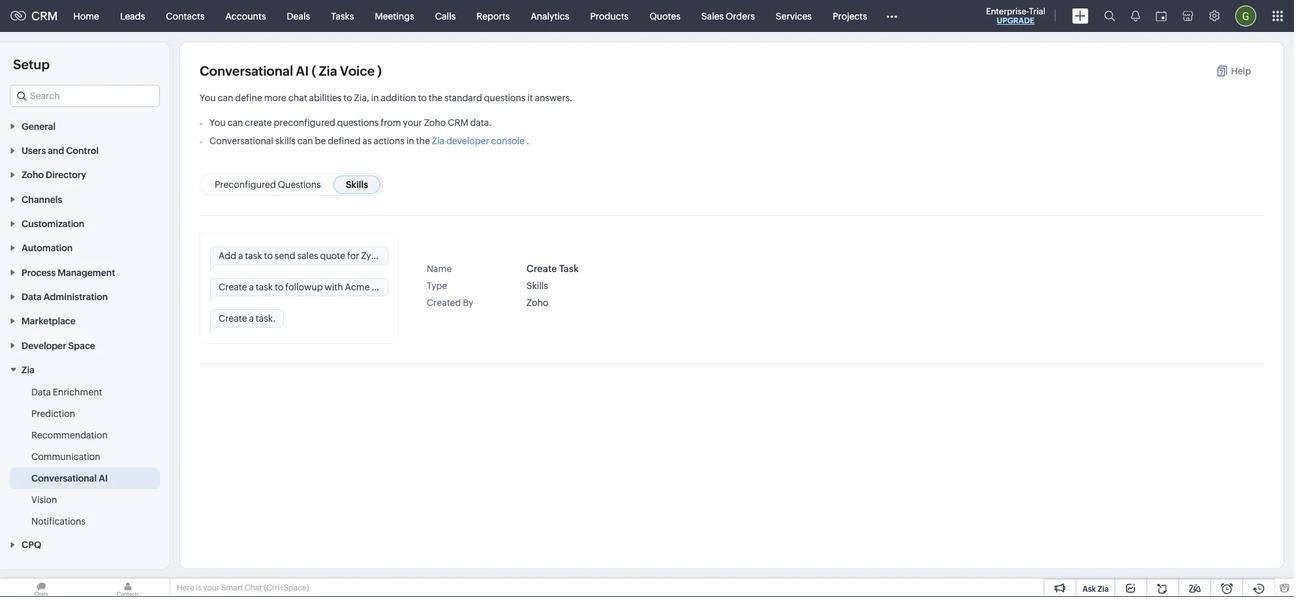 Task type: locate. For each thing, give the bounding box(es) containing it.
0 horizontal spatial zoho
[[22, 170, 44, 180]]

1 vertical spatial data
[[31, 387, 51, 397]]

1 horizontal spatial zoho
[[424, 117, 446, 128]]

signals image
[[1131, 10, 1141, 22]]

more
[[264, 92, 287, 103]]

sales orders
[[702, 11, 755, 21]]

0 vertical spatial conversational
[[200, 64, 293, 79]]

1 to from the left
[[344, 92, 352, 103]]

preconfigured
[[274, 117, 335, 128]]

conversational for conversational ai
[[31, 473, 97, 484]]

you left define on the top
[[200, 92, 216, 103]]

0 vertical spatial you
[[200, 92, 216, 103]]

help
[[1232, 66, 1252, 76]]

in
[[371, 92, 379, 103], [407, 135, 414, 146]]

create menu image
[[1073, 8, 1089, 24]]

name
[[427, 263, 452, 274]]

zoho down create
[[527, 298, 549, 308]]

general button
[[0, 114, 170, 138]]

data administration
[[22, 292, 108, 302]]

you can define more chat abilities to zia, in addition to the standard questions it answers.
[[200, 92, 573, 103]]

contacts link
[[156, 0, 215, 32]]

crm up developer
[[448, 117, 469, 128]]

conversational down communication link
[[31, 473, 97, 484]]

zia right ( at the top left of the page
[[319, 64, 337, 79]]

you for you can define more chat abilities to zia, in addition to the standard questions it answers.
[[200, 92, 216, 103]]

conversational for conversational skills can be defined as actions in the zia developer console .
[[210, 135, 273, 146]]

define
[[235, 92, 262, 103]]

skills down as
[[346, 180, 368, 190]]

crm left home link
[[31, 9, 58, 23]]

data
[[22, 292, 42, 302], [31, 387, 51, 397]]

0 horizontal spatial skills
[[346, 180, 368, 190]]

skills
[[346, 180, 368, 190], [527, 281, 548, 291]]

2 vertical spatial zoho
[[527, 298, 549, 308]]

to left zia,
[[344, 92, 352, 103]]

quotes link
[[639, 0, 691, 32]]

analytics
[[531, 11, 570, 21]]

in right the actions
[[407, 135, 414, 146]]

ai left ( at the top left of the page
[[296, 64, 309, 79]]

1 vertical spatial conversational
[[210, 135, 273, 146]]

questions left it
[[484, 92, 526, 103]]

data enrichment link
[[31, 386, 102, 399]]

analytics link
[[520, 0, 580, 32]]

can left define on the top
[[218, 92, 233, 103]]

prediction link
[[31, 407, 75, 420]]

0 horizontal spatial ai
[[99, 473, 108, 484]]

0 vertical spatial zoho
[[424, 117, 446, 128]]

zoho for zoho directory
[[22, 170, 44, 180]]

can left be
[[298, 135, 313, 146]]

zoho down standard
[[424, 117, 446, 128]]

process management
[[22, 267, 115, 278]]

1 horizontal spatial skills
[[527, 281, 548, 291]]

enterprise-trial upgrade
[[986, 6, 1046, 25]]

zia button
[[0, 357, 170, 382]]

quotes
[[650, 11, 681, 21]]

setup
[[13, 57, 50, 72]]

be
[[315, 135, 326, 146]]

None field
[[10, 85, 160, 107]]

zoho inside dropdown button
[[22, 170, 44, 180]]

marketplace
[[22, 316, 76, 326]]

conversational up define on the top
[[200, 64, 293, 79]]

conversational inside zia region
[[31, 473, 97, 484]]

0 horizontal spatial in
[[371, 92, 379, 103]]

calls
[[435, 11, 456, 21]]

skills down create
[[527, 281, 548, 291]]

data down process
[[22, 292, 42, 302]]

0 vertical spatial can
[[218, 92, 233, 103]]

created by
[[427, 298, 474, 308]]

1 vertical spatial zoho
[[22, 170, 44, 180]]

calls link
[[425, 0, 466, 32]]

data up the "prediction" link
[[31, 387, 51, 397]]

data inside zia region
[[31, 387, 51, 397]]

contacts image
[[87, 579, 169, 597]]

1 horizontal spatial ai
[[296, 64, 309, 79]]

ai down communication link
[[99, 473, 108, 484]]

1 horizontal spatial in
[[407, 135, 414, 146]]

ai for conversational ai ( zia voice )
[[296, 64, 309, 79]]

zia down developer
[[22, 365, 35, 375]]

zoho down users
[[22, 170, 44, 180]]

1 horizontal spatial crm
[[448, 117, 469, 128]]

services link
[[766, 0, 823, 32]]

2 vertical spatial conversational
[[31, 473, 97, 484]]

products link
[[580, 0, 639, 32]]

can
[[218, 92, 233, 103], [227, 117, 243, 128], [298, 135, 313, 146]]

here
[[177, 584, 194, 592]]

data inside dropdown button
[[22, 292, 42, 302]]

zoho for zoho
[[527, 298, 549, 308]]

ai
[[296, 64, 309, 79], [99, 473, 108, 484]]

0 horizontal spatial your
[[203, 584, 220, 592]]

in right zia,
[[371, 92, 379, 103]]

to right addition
[[418, 92, 427, 103]]

automation button
[[0, 235, 170, 260]]

1 vertical spatial ai
[[99, 473, 108, 484]]

0 horizontal spatial to
[[344, 92, 352, 103]]

0 vertical spatial skills
[[346, 180, 368, 190]]

by
[[463, 298, 474, 308]]

1 vertical spatial can
[[227, 117, 243, 128]]

1 vertical spatial crm
[[448, 117, 469, 128]]

1 horizontal spatial to
[[418, 92, 427, 103]]

2 vertical spatial can
[[298, 135, 313, 146]]

upgrade
[[997, 16, 1035, 25]]

the left standard
[[429, 92, 443, 103]]

space
[[68, 340, 95, 351]]

ai for conversational ai
[[99, 473, 108, 484]]

you left "create"
[[210, 117, 226, 128]]

0 vertical spatial data
[[22, 292, 42, 302]]

your right "from"
[[403, 117, 422, 128]]

create
[[527, 263, 557, 274]]

2 horizontal spatial zoho
[[527, 298, 549, 308]]

0 vertical spatial crm
[[31, 9, 58, 23]]

ai inside conversational ai link
[[99, 473, 108, 484]]

reports
[[477, 11, 510, 21]]

0 vertical spatial your
[[403, 117, 422, 128]]

1 vertical spatial you
[[210, 117, 226, 128]]

your right is
[[203, 584, 220, 592]]

0 vertical spatial ai
[[296, 64, 309, 79]]

tasks
[[331, 11, 354, 21]]

administration
[[44, 292, 108, 302]]

prediction
[[31, 409, 75, 419]]

the right the actions
[[416, 135, 430, 146]]

chat
[[288, 92, 307, 103]]

profile element
[[1228, 0, 1265, 32]]

1 vertical spatial skills
[[527, 281, 548, 291]]

you for you can create preconfigured questions from your zoho crm data.
[[210, 117, 226, 128]]

1 horizontal spatial your
[[403, 117, 422, 128]]

vision link
[[31, 493, 57, 506]]

can left "create"
[[227, 117, 243, 128]]

conversational ai link
[[31, 472, 108, 485]]

0 horizontal spatial questions
[[337, 117, 379, 128]]

1 horizontal spatial questions
[[484, 92, 526, 103]]

(
[[312, 64, 316, 79]]

skills
[[275, 135, 296, 146]]

sales
[[702, 11, 724, 21]]

answers.
[[535, 92, 573, 103]]

accounts link
[[215, 0, 277, 32]]

notifications link
[[31, 515, 86, 528]]

projects
[[833, 11, 868, 21]]

data enrichment
[[31, 387, 102, 397]]

0 horizontal spatial crm
[[31, 9, 58, 23]]

created
[[427, 298, 461, 308]]

1 vertical spatial the
[[416, 135, 430, 146]]

search element
[[1097, 0, 1124, 32]]

projects link
[[823, 0, 878, 32]]

communication link
[[31, 450, 100, 463]]

communication
[[31, 452, 100, 462]]

conversational down "create"
[[210, 135, 273, 146]]

cpq button
[[0, 533, 170, 557]]

questions
[[484, 92, 526, 103], [337, 117, 379, 128]]

questions up as
[[337, 117, 379, 128]]



Task type: describe. For each thing, give the bounding box(es) containing it.
enterprise-
[[986, 6, 1029, 16]]

zoho directory
[[22, 170, 86, 180]]

preconfigured questions
[[215, 180, 321, 190]]

users and control
[[22, 145, 99, 156]]

leads
[[120, 11, 145, 21]]

Other Modules field
[[878, 6, 906, 26]]

can for create
[[227, 117, 243, 128]]

standard
[[445, 92, 482, 103]]

create task link
[[527, 263, 1252, 274]]

control
[[66, 145, 99, 156]]

data for data administration
[[22, 292, 42, 302]]

cpq
[[22, 540, 41, 550]]

)
[[378, 64, 382, 79]]

products
[[591, 11, 629, 21]]

automation
[[22, 243, 73, 253]]

Search text field
[[10, 86, 159, 106]]

deals
[[287, 11, 310, 21]]

customization
[[22, 219, 84, 229]]

meetings link
[[365, 0, 425, 32]]

home link
[[63, 0, 110, 32]]

developer space button
[[0, 333, 170, 357]]

zia region
[[0, 382, 170, 533]]

(ctrl+space)
[[264, 584, 309, 592]]

0 vertical spatial in
[[371, 92, 379, 103]]

recommendation link
[[31, 429, 108, 442]]

as
[[363, 135, 372, 146]]

2 to from the left
[[418, 92, 427, 103]]

0 vertical spatial questions
[[484, 92, 526, 103]]

questions
[[278, 180, 321, 190]]

marketplace button
[[0, 309, 170, 333]]

trial
[[1029, 6, 1046, 16]]

actions
[[374, 135, 405, 146]]

ask zia
[[1083, 585, 1109, 593]]

management
[[58, 267, 115, 278]]

1 vertical spatial your
[[203, 584, 220, 592]]

data administration button
[[0, 284, 170, 309]]

directory
[[46, 170, 86, 180]]

developer
[[446, 135, 489, 146]]

meetings
[[375, 11, 414, 21]]

conversational for conversational ai ( zia voice )
[[200, 64, 293, 79]]

developer
[[22, 340, 66, 351]]

zoho directory button
[[0, 162, 170, 187]]

search image
[[1105, 10, 1116, 22]]

skills for type
[[527, 281, 548, 291]]

zia inside dropdown button
[[22, 365, 35, 375]]

create menu element
[[1065, 0, 1097, 32]]

here is your smart chat (ctrl+space)
[[177, 584, 309, 592]]

accounts
[[226, 11, 266, 21]]

zia right ask
[[1098, 585, 1109, 593]]

chat
[[245, 584, 262, 592]]

.
[[527, 135, 529, 146]]

is
[[196, 584, 202, 592]]

task
[[559, 263, 579, 274]]

profile image
[[1236, 6, 1257, 26]]

recommendation
[[31, 430, 108, 440]]

enrichment
[[53, 387, 102, 397]]

data for data enrichment
[[31, 387, 51, 397]]

0 vertical spatial the
[[429, 92, 443, 103]]

conversational ai
[[31, 473, 108, 484]]

can for define
[[218, 92, 233, 103]]

users and control button
[[0, 138, 170, 162]]

1 vertical spatial in
[[407, 135, 414, 146]]

chats image
[[0, 579, 82, 597]]

general
[[22, 121, 56, 131]]

console
[[491, 135, 525, 146]]

crm link
[[10, 9, 58, 23]]

vision
[[31, 495, 57, 505]]

type
[[427, 281, 447, 291]]

create
[[245, 117, 272, 128]]

you can create preconfigured questions from your zoho crm data.
[[210, 117, 492, 128]]

conversational ai ( zia voice )
[[200, 64, 382, 79]]

conversational skills can be defined as actions in the zia developer console .
[[210, 135, 529, 146]]

voice
[[340, 64, 375, 79]]

deals link
[[277, 0, 321, 32]]

signals element
[[1124, 0, 1148, 32]]

channels
[[22, 194, 62, 205]]

and
[[48, 145, 64, 156]]

data.
[[470, 117, 492, 128]]

process
[[22, 267, 56, 278]]

developer space
[[22, 340, 95, 351]]

defined
[[328, 135, 361, 146]]

leads link
[[110, 0, 156, 32]]

orders
[[726, 11, 755, 21]]

contacts
[[166, 11, 205, 21]]

skills for preconfigured questions
[[346, 180, 368, 190]]

ask
[[1083, 585, 1097, 593]]

reports link
[[466, 0, 520, 32]]

zia left developer
[[432, 135, 445, 146]]

abilities
[[309, 92, 342, 103]]

1 vertical spatial questions
[[337, 117, 379, 128]]

smart
[[221, 584, 243, 592]]

tasks link
[[321, 0, 365, 32]]

calendar image
[[1156, 11, 1167, 21]]

home
[[73, 11, 99, 21]]



Task type: vqa. For each thing, say whether or not it's contained in the screenshot.
define's 'can'
yes



